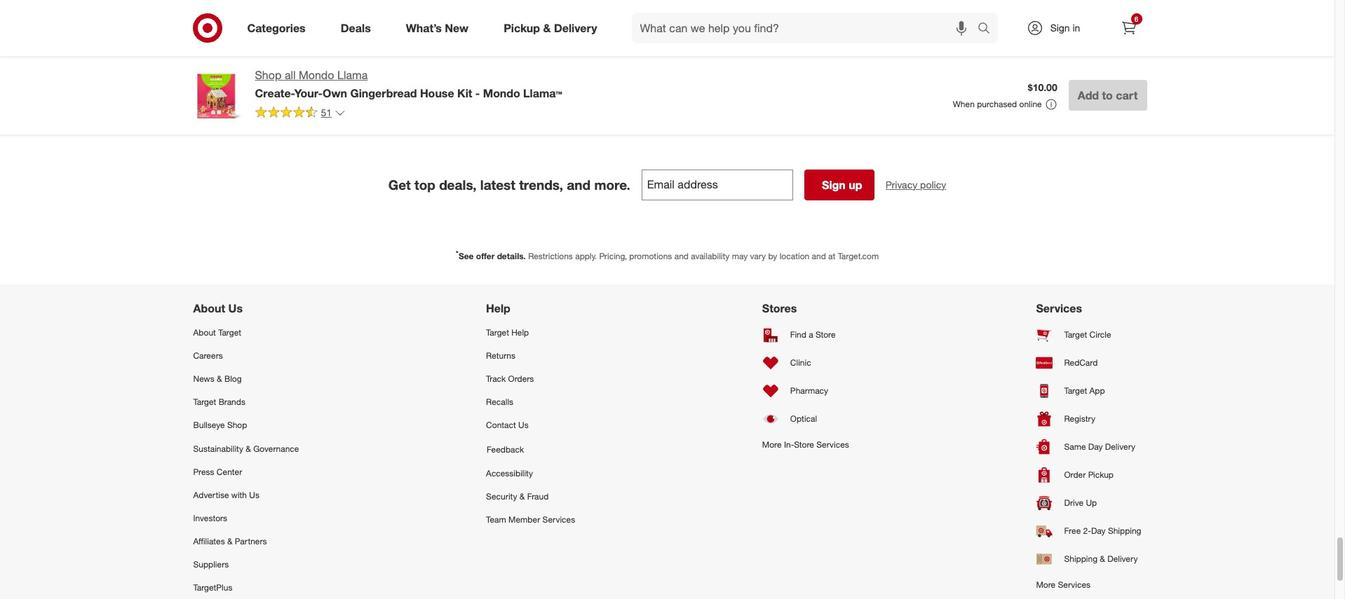 Task type: locate. For each thing, give the bounding box(es) containing it.
& down bullseye shop link in the left of the page
[[246, 444, 251, 454]]

at
[[829, 251, 836, 262]]

target left circle
[[1065, 330, 1088, 341]]

delivery for pickup & delivery
[[554, 21, 598, 35]]

advertisement region
[[557, 0, 767, 118]]

target for target brands
[[193, 397, 216, 408]]

pickup right order
[[1089, 470, 1114, 481]]

0 vertical spatial day
[[1089, 442, 1103, 453]]

pickup
[[504, 21, 540, 35], [1089, 470, 1114, 481]]

1 horizontal spatial more
[[1037, 580, 1056, 591]]

what's
[[406, 21, 442, 35]]

& up llama™
[[543, 21, 551, 35]]

& for news
[[217, 374, 222, 385]]

1 vertical spatial us
[[519, 421, 529, 431]]

target for target circle
[[1065, 330, 1088, 341]]

sustainability & governance
[[193, 444, 299, 454]]

shop up the create-
[[255, 68, 282, 82]]

brands
[[219, 397, 246, 408]]

latest
[[480, 177, 516, 193]]

shipping up more services link
[[1065, 555, 1098, 565]]

2 vertical spatial us
[[249, 490, 260, 501]]

target circle link
[[1037, 321, 1142, 349]]

0 horizontal spatial and
[[567, 177, 591, 193]]

more for more in-store services
[[763, 440, 782, 450]]

restrictions
[[528, 251, 573, 262]]

services down fraud
[[543, 515, 575, 526]]

mondo up your-
[[299, 68, 334, 82]]

51
[[321, 107, 332, 118]]

0 vertical spatial shipping
[[1109, 526, 1142, 537]]

0 horizontal spatial store
[[795, 440, 815, 450]]

targetplus link
[[193, 577, 299, 600]]

privacy
[[886, 179, 918, 191]]

advertise with us
[[193, 490, 260, 501]]

store right a
[[816, 330, 836, 341]]

free 2-day shipping
[[1065, 526, 1142, 537]]

careers link
[[193, 345, 299, 368]]

1 vertical spatial mondo
[[483, 86, 520, 100]]

1 vertical spatial help
[[512, 328, 529, 338]]

search button
[[971, 13, 1005, 46]]

1 horizontal spatial us
[[249, 490, 260, 501]]

us right contact
[[519, 421, 529, 431]]

target for target help
[[486, 328, 509, 338]]

0 vertical spatial pickup
[[504, 21, 540, 35]]

None text field
[[642, 170, 793, 200]]

1 vertical spatial shipping
[[1065, 555, 1098, 565]]

mondo right -
[[483, 86, 520, 100]]

shipping & delivery
[[1065, 555, 1138, 565]]

more
[[763, 440, 782, 450], [1037, 580, 1056, 591]]

& for shipping
[[1100, 555, 1106, 565]]

more down "shipping & delivery" link
[[1037, 580, 1056, 591]]

free
[[1065, 526, 1081, 537]]

store for a
[[816, 330, 836, 341]]

bullseye shop
[[193, 421, 247, 431]]

pickup right 'new'
[[504, 21, 540, 35]]

6
[[1135, 15, 1139, 23]]

2 about from the top
[[193, 328, 216, 338]]

& left blog on the bottom of the page
[[217, 374, 222, 385]]

target inside 'link'
[[486, 328, 509, 338]]

0 vertical spatial about
[[193, 302, 225, 316]]

get top deals, latest trends, and more.
[[389, 177, 631, 193]]

pricing,
[[600, 251, 627, 262]]

security & fraud link
[[486, 485, 575, 509]]

2 vertical spatial delivery
[[1108, 555, 1138, 565]]

services down "shipping & delivery" link
[[1058, 580, 1091, 591]]

0 vertical spatial more
[[763, 440, 782, 450]]

2 horizontal spatial us
[[519, 421, 529, 431]]

sign left "in"
[[1051, 22, 1070, 34]]

1 horizontal spatial store
[[816, 330, 836, 341]]

in-
[[784, 440, 795, 450]]

0 horizontal spatial sign
[[822, 178, 846, 192]]

& right affiliates
[[227, 537, 233, 547]]

help up target help
[[486, 302, 511, 316]]

about us
[[193, 302, 243, 316]]

0 vertical spatial sign
[[1051, 22, 1070, 34]]

0 horizontal spatial us
[[228, 302, 243, 316]]

0 vertical spatial mondo
[[299, 68, 334, 82]]

to
[[1103, 88, 1113, 102]]

what's new link
[[394, 13, 486, 44]]

help up 'returns' link
[[512, 328, 529, 338]]

member
[[509, 515, 540, 526]]

find
[[791, 330, 807, 341]]

us right with
[[249, 490, 260, 501]]

delivery for same day delivery
[[1106, 442, 1136, 453]]

us up about target link
[[228, 302, 243, 316]]

sign left up
[[822, 178, 846, 192]]

about
[[193, 302, 225, 316], [193, 328, 216, 338]]

suppliers
[[193, 560, 229, 571]]

sign for sign in
[[1051, 22, 1070, 34]]

1 horizontal spatial pickup
[[1089, 470, 1114, 481]]

0 vertical spatial help
[[486, 302, 511, 316]]

0 vertical spatial us
[[228, 302, 243, 316]]

& left fraud
[[520, 492, 525, 502]]

day right same
[[1089, 442, 1103, 453]]

& down free 2-day shipping
[[1100, 555, 1106, 565]]

1 vertical spatial more
[[1037, 580, 1056, 591]]

& for pickup
[[543, 21, 551, 35]]

online
[[1020, 99, 1042, 109]]

see
[[459, 251, 474, 262]]

& for sustainability
[[246, 444, 251, 454]]

target for target app
[[1065, 386, 1088, 397]]

shipping up shipping & delivery
[[1109, 526, 1142, 537]]

&
[[543, 21, 551, 35], [217, 374, 222, 385], [246, 444, 251, 454], [520, 492, 525, 502], [227, 537, 233, 547], [1100, 555, 1106, 565]]

target.com
[[838, 251, 879, 262]]

1 horizontal spatial help
[[512, 328, 529, 338]]

availability
[[691, 251, 730, 262]]

0 vertical spatial delivery
[[554, 21, 598, 35]]

policy
[[921, 179, 947, 191]]

sign for sign up
[[822, 178, 846, 192]]

image of create-your-own gingerbread house kit - mondo llama™ image
[[188, 67, 244, 123]]

1 about from the top
[[193, 302, 225, 316]]

0 vertical spatial store
[[816, 330, 836, 341]]

shop down brands at left bottom
[[227, 421, 247, 431]]

returns
[[486, 351, 516, 361]]

location
[[780, 251, 810, 262]]

1 vertical spatial store
[[795, 440, 815, 450]]

delivery for shipping & delivery
[[1108, 555, 1138, 565]]

and left at
[[812, 251, 826, 262]]

drive
[[1065, 498, 1084, 509]]

advertise
[[193, 490, 229, 501]]

about up about target
[[193, 302, 225, 316]]

target inside "link"
[[1065, 386, 1088, 397]]

new
[[445, 21, 469, 35]]

1 vertical spatial sign
[[822, 178, 846, 192]]

with
[[231, 490, 247, 501]]

1 vertical spatial about
[[193, 328, 216, 338]]

about up the careers
[[193, 328, 216, 338]]

find a store link
[[763, 321, 850, 349]]

1 vertical spatial delivery
[[1106, 442, 1136, 453]]

affiliates & partners
[[193, 537, 267, 547]]

0 horizontal spatial shop
[[227, 421, 247, 431]]

51 link
[[255, 106, 346, 122]]

target down news
[[193, 397, 216, 408]]

advertise with us link
[[193, 484, 299, 507]]

track orders
[[486, 374, 534, 385]]

promotions
[[630, 251, 672, 262]]

store for in-
[[795, 440, 815, 450]]

circle
[[1090, 330, 1112, 341]]

& for affiliates
[[227, 537, 233, 547]]

help
[[486, 302, 511, 316], [512, 328, 529, 338]]

add
[[1078, 88, 1100, 102]]

1 horizontal spatial sign
[[1051, 22, 1070, 34]]

target left app
[[1065, 386, 1088, 397]]

accessibility link
[[486, 462, 575, 485]]

services
[[1037, 302, 1083, 316], [817, 440, 850, 450], [543, 515, 575, 526], [1058, 580, 1091, 591]]

0 vertical spatial shop
[[255, 68, 282, 82]]

1 horizontal spatial and
[[675, 251, 689, 262]]

suppliers link
[[193, 554, 299, 577]]

what's new
[[406, 21, 469, 35]]

shop
[[255, 68, 282, 82], [227, 421, 247, 431]]

about target
[[193, 328, 241, 338]]

shipping & delivery link
[[1037, 546, 1142, 574]]

day
[[1089, 442, 1103, 453], [1092, 526, 1106, 537]]

team
[[486, 515, 506, 526]]

day right free
[[1092, 526, 1106, 537]]

categories
[[247, 21, 306, 35]]

delivery
[[554, 21, 598, 35], [1106, 442, 1136, 453], [1108, 555, 1138, 565]]

more for more services
[[1037, 580, 1056, 591]]

0 horizontal spatial more
[[763, 440, 782, 450]]

1 vertical spatial shop
[[227, 421, 247, 431]]

sign inside "button"
[[822, 178, 846, 192]]

1 vertical spatial pickup
[[1089, 470, 1114, 481]]

store down optical "link"
[[795, 440, 815, 450]]

recalls link
[[486, 391, 575, 414]]

trends,
[[519, 177, 563, 193]]

all
[[285, 68, 296, 82]]

create-
[[255, 86, 294, 100]]

about for about us
[[193, 302, 225, 316]]

* see offer details. restrictions apply. pricing, promotions and availability may vary by location and at target.com
[[456, 249, 879, 262]]

in
[[1073, 22, 1081, 34]]

and left more. at left
[[567, 177, 591, 193]]

store
[[816, 330, 836, 341], [795, 440, 815, 450]]

1 horizontal spatial shop
[[255, 68, 282, 82]]

deals link
[[329, 13, 389, 44]]

more left in-
[[763, 440, 782, 450]]

gingerbread
[[351, 86, 417, 100]]

and left "availability"
[[675, 251, 689, 262]]

deals,
[[439, 177, 477, 193]]

team member services link
[[486, 509, 575, 532]]

clinic
[[791, 358, 812, 369]]

target up returns
[[486, 328, 509, 338]]



Task type: vqa. For each thing, say whether or not it's contained in the screenshot.
topmost the shipping
yes



Task type: describe. For each thing, give the bounding box(es) containing it.
-
[[476, 86, 480, 100]]

shop inside shop all mondo llama create-your-own gingerbread house kit - mondo llama™
[[255, 68, 282, 82]]

llama™
[[524, 86, 563, 100]]

investors link
[[193, 507, 299, 531]]

security & fraud
[[486, 492, 549, 502]]

when
[[953, 99, 975, 109]]

house
[[420, 86, 454, 100]]

sign in link
[[1015, 13, 1103, 44]]

search
[[971, 22, 1005, 36]]

press
[[193, 467, 214, 478]]

6 link
[[1114, 13, 1145, 44]]

0 horizontal spatial pickup
[[504, 21, 540, 35]]

& for security
[[520, 492, 525, 502]]

pharmacy link
[[763, 377, 850, 405]]

when purchased online
[[953, 99, 1042, 109]]

target down the 'about us'
[[218, 328, 241, 338]]

drive up
[[1065, 498, 1098, 509]]

pickup & delivery
[[504, 21, 598, 35]]

services down optical "link"
[[817, 440, 850, 450]]

1 horizontal spatial mondo
[[483, 86, 520, 100]]

a
[[809, 330, 814, 341]]

affiliates
[[193, 537, 225, 547]]

own
[[323, 86, 347, 100]]

about target link
[[193, 321, 299, 345]]

order pickup
[[1065, 470, 1114, 481]]

sign up button
[[805, 170, 875, 200]]

clinic link
[[763, 349, 850, 377]]

0 horizontal spatial help
[[486, 302, 511, 316]]

0 horizontal spatial mondo
[[299, 68, 334, 82]]

by
[[769, 251, 778, 262]]

services up target circle at the bottom of the page
[[1037, 302, 1083, 316]]

careers
[[193, 351, 223, 361]]

app
[[1090, 386, 1106, 397]]

find a store
[[791, 330, 836, 341]]

2 horizontal spatial and
[[812, 251, 826, 262]]

fraud
[[527, 492, 549, 502]]

about for about target
[[193, 328, 216, 338]]

vary
[[751, 251, 766, 262]]

target circle
[[1065, 330, 1112, 341]]

affiliates & partners link
[[193, 531, 299, 554]]

2-
[[1084, 526, 1092, 537]]

kit
[[458, 86, 473, 100]]

us for about us
[[228, 302, 243, 316]]

add to cart
[[1078, 88, 1138, 102]]

press center link
[[193, 461, 299, 484]]

same day delivery link
[[1037, 434, 1142, 462]]

sign up
[[822, 178, 863, 192]]

returns link
[[486, 345, 575, 368]]

help inside 'link'
[[512, 328, 529, 338]]

0 horizontal spatial shipping
[[1065, 555, 1098, 565]]

drive up link
[[1037, 490, 1142, 518]]

target help link
[[486, 321, 575, 345]]

*
[[456, 249, 459, 257]]

privacy policy
[[886, 179, 947, 191]]

apply.
[[576, 251, 597, 262]]

us for contact us
[[519, 421, 529, 431]]

more services
[[1037, 580, 1091, 591]]

track
[[486, 374, 506, 385]]

sustainability & governance link
[[193, 438, 299, 461]]

recalls
[[486, 397, 514, 408]]

press center
[[193, 467, 242, 478]]

optical
[[791, 414, 818, 425]]

feedback
[[487, 445, 524, 455]]

investors
[[193, 514, 227, 524]]

news & blog
[[193, 374, 242, 385]]

target app link
[[1037, 377, 1142, 405]]

sign in
[[1051, 22, 1081, 34]]

partners
[[235, 537, 267, 547]]

offer
[[476, 251, 495, 262]]

privacy policy link
[[886, 178, 947, 192]]

blog
[[224, 374, 242, 385]]

bullseye shop link
[[193, 414, 299, 438]]

target help
[[486, 328, 529, 338]]

registry
[[1065, 414, 1096, 425]]

more.
[[595, 177, 631, 193]]

feedback button
[[486, 438, 575, 462]]

order pickup link
[[1037, 462, 1142, 490]]

free 2-day shipping link
[[1037, 518, 1142, 546]]

news & blog link
[[193, 368, 299, 391]]

may
[[732, 251, 748, 262]]

contact us
[[486, 421, 529, 431]]

news
[[193, 374, 214, 385]]

team member services
[[486, 515, 575, 526]]

$10.00
[[1029, 82, 1058, 93]]

same
[[1065, 442, 1087, 453]]

bullseye
[[193, 421, 225, 431]]

What can we help you find? suggestions appear below search field
[[632, 13, 981, 44]]

1 horizontal spatial shipping
[[1109, 526, 1142, 537]]

up
[[849, 178, 863, 192]]

shop inside bullseye shop link
[[227, 421, 247, 431]]

1 vertical spatial day
[[1092, 526, 1106, 537]]



